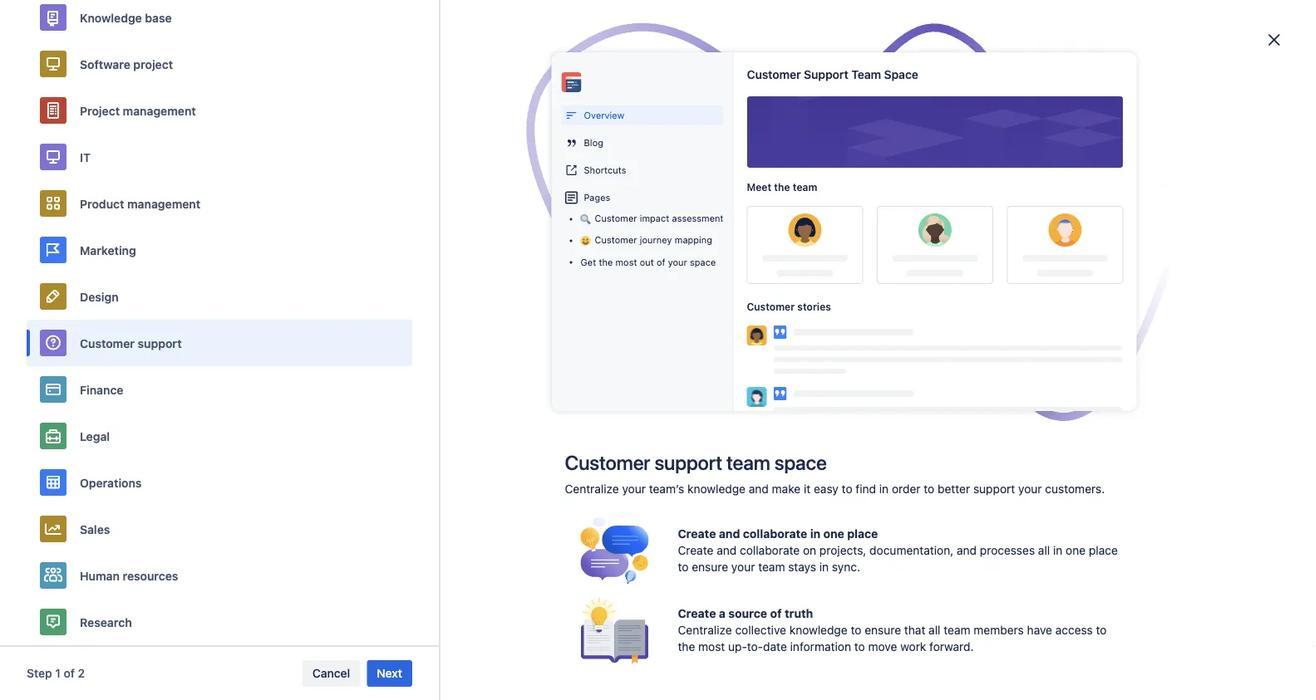 Task type: describe. For each thing, give the bounding box(es) containing it.
invite people
[[550, 16, 621, 30]]

project
[[80, 104, 120, 117]]

operations button
[[27, 460, 412, 506]]

spaces for all spaces
[[302, 300, 366, 323]]

starred
[[803, 364, 841, 376]]

forward.
[[929, 640, 974, 654]]

information
[[790, 640, 851, 654]]

cancel button
[[302, 661, 360, 687]]

step
[[27, 667, 52, 681]]

support for customer support
[[138, 336, 182, 350]]

customer journey mapping
[[595, 235, 712, 246]]

on
[[803, 544, 816, 558]]

finance
[[80, 383, 123, 397]]

1 horizontal spatial of
[[657, 257, 665, 268]]

next button
[[367, 661, 412, 687]]

software project button
[[27, 41, 412, 87]]

customer support button
[[27, 320, 412, 367]]

2 horizontal spatial spaces
[[716, 592, 778, 616]]

create and collaborate in one place create and collaborate on projects, documentation, and processes all in one place to ensure your team stays in sync.
[[678, 527, 1118, 574]]

no spaces matched your filters. try again with fewer filters.
[[498, 626, 816, 640]]

close image
[[1264, 30, 1284, 50]]

ensure inside create a source of truth centralize collective knowledge to ensure that all team members have access to the most up-to-date information to move work forward.
[[865, 624, 901, 637]]

resources
[[123, 569, 178, 583]]

that
[[904, 624, 925, 637]]

team inside create and collaborate in one place create and collaborate on projects, documentation, and processes all in one place to ensure your team stays in sync.
[[758, 561, 785, 574]]

shortcuts
[[584, 165, 626, 175]]

with
[[724, 626, 746, 640]]

operations
[[80, 476, 142, 490]]

pages
[[584, 192, 610, 203]]

find inside all spaces region
[[643, 592, 676, 616]]

0 vertical spatial one
[[823, 527, 844, 541]]

to up information
[[851, 624, 861, 637]]

journey
[[640, 235, 672, 246]]

research button
[[27, 599, 412, 646]]

meet the team
[[747, 181, 817, 193]]

truth
[[785, 607, 813, 621]]

marketing
[[80, 243, 136, 257]]

starred image
[[544, 199, 564, 219]]

space
[[884, 67, 918, 81]]

get the most out of your space
[[581, 257, 716, 268]]

any
[[680, 592, 712, 616]]

knowledge for team
[[687, 482, 746, 496]]

matched
[[558, 626, 605, 640]]

home
[[167, 16, 199, 30]]

1 vertical spatial place
[[1089, 544, 1118, 558]]

make
[[772, 482, 801, 496]]

0 horizontal spatial space
[[690, 257, 716, 268]]

it
[[804, 482, 811, 496]]

source
[[728, 607, 767, 621]]

stays
[[788, 561, 816, 574]]

team's
[[649, 482, 684, 496]]

jhgcxhj
[[598, 223, 636, 237]]

sales
[[80, 523, 110, 536]]

meet
[[747, 181, 771, 193]]

all inside create a source of truth centralize collective knowledge to ensure that all team members have access to the most up-to-date information to move work forward.
[[929, 624, 940, 637]]

in right processes
[[1053, 544, 1063, 558]]

sync.
[[832, 561, 860, 574]]

access
[[1055, 624, 1093, 637]]

we couldn't find any spaces
[[536, 592, 778, 616]]

customer support team space centralize your team's knowledge and make it easy to find in order to better support your customers.
[[565, 451, 1105, 496]]

order
[[892, 482, 921, 496]]

base
[[145, 11, 172, 24]]

ensure inside create and collaborate in one place create and collaborate on projects, documentation, and processes all in one place to ensure your team stays in sync.
[[692, 561, 728, 574]]

overview
[[584, 110, 624, 121]]

documentation,
[[870, 544, 954, 558]]

in up 'on'
[[810, 527, 820, 541]]

a for space
[[986, 76, 993, 90]]

0 horizontal spatial of
[[64, 667, 75, 681]]

the for team
[[774, 181, 790, 193]]

fewer
[[749, 626, 779, 640]]

date
[[763, 640, 787, 654]]

product management button
[[27, 180, 412, 227]]

to right access at the right bottom of page
[[1096, 624, 1107, 637]]

Search field
[[998, 10, 1164, 36]]

projects,
[[819, 544, 866, 558]]

impact
[[640, 213, 669, 224]]

project management
[[80, 104, 196, 117]]

Filter by title field
[[295, 358, 437, 381]]

no
[[498, 626, 513, 640]]

centralize inside create a source of truth centralize collective knowledge to ensure that all team members have access to the most up-to-date information to move work forward.
[[678, 624, 732, 637]]

to left move
[[854, 640, 865, 654]]

knowledge
[[80, 11, 142, 24]]

up-
[[728, 640, 747, 654]]

all inside create and collaborate in one place create and collaborate on projects, documentation, and processes all in one place to ensure your team stays in sync.
[[1038, 544, 1050, 558]]

2
[[78, 667, 85, 681]]

create for create a space
[[946, 76, 983, 90]]

team inside create a source of truth centralize collective knowledge to ensure that all team members have access to the most up-to-date information to move work forward.
[[944, 624, 970, 637]]

software
[[80, 57, 130, 71]]

project management button
[[27, 87, 412, 134]]

software project
[[80, 57, 173, 71]]

management for product management
[[127, 197, 200, 210]]

customer for team
[[747, 67, 801, 81]]

1 vertical spatial one
[[1066, 544, 1086, 558]]

create link
[[641, 10, 697, 36]]

to right easy
[[842, 482, 852, 496]]

design
[[80, 290, 119, 304]]

marketing button
[[27, 227, 412, 273]]

out
[[640, 257, 654, 268]]

0 vertical spatial collaborate
[[743, 527, 807, 541]]

of inside create a source of truth centralize collective knowledge to ensure that all team members have access to the most up-to-date information to move work forward.
[[770, 607, 782, 621]]

jhgcxhj link
[[584, 157, 730, 262]]

again
[[692, 626, 721, 640]]

support
[[804, 67, 848, 81]]



Task type: locate. For each thing, give the bounding box(es) containing it.
most left the out
[[615, 257, 637, 268]]

customer support team space dialog
[[0, 0, 1314, 701]]

2 filters. from the left
[[782, 626, 816, 640]]

communal button
[[851, 359, 918, 381]]

filters. left try
[[635, 626, 668, 640]]

1 horizontal spatial the
[[678, 640, 695, 654]]

customer for team
[[565, 451, 650, 475]]

1 horizontal spatial all
[[1038, 544, 1050, 558]]

customer left the support
[[747, 67, 801, 81]]

your left team's on the bottom of the page
[[622, 482, 646, 496]]

0 horizontal spatial one
[[823, 527, 844, 541]]

create inside global element
[[651, 16, 687, 30]]

create up any
[[678, 544, 713, 558]]

sales button
[[27, 506, 412, 553]]

watching
[[739, 364, 787, 376]]

1 horizontal spatial ensure
[[865, 624, 901, 637]]

1 horizontal spatial spaces
[[516, 626, 555, 640]]

create for create
[[651, 16, 687, 30]]

customer left stories
[[747, 301, 795, 313]]

cancel
[[312, 667, 350, 681]]

centralize left team's on the bottom of the page
[[565, 482, 619, 496]]

human resources button
[[27, 553, 412, 599]]

processes
[[980, 544, 1035, 558]]

get
[[581, 257, 596, 268]]

global element
[[10, 0, 995, 46]]

management down project
[[123, 104, 196, 117]]

the down try
[[678, 640, 695, 654]]

create for create a source of truth centralize collective knowledge to ensure that all team members have access to the most up-to-date information to move work forward.
[[678, 607, 716, 621]]

0 vertical spatial ensure
[[692, 561, 728, 574]]

to inside create and collaborate in one place create and collaborate on projects, documentation, and processes all in one place to ensure your team stays in sync.
[[678, 561, 689, 574]]

your inside create and collaborate in one place create and collaborate on projects, documentation, and processes all in one place to ensure your team stays in sync.
[[731, 561, 755, 574]]

0 horizontal spatial find
[[643, 592, 676, 616]]

1 vertical spatial find
[[643, 592, 676, 616]]

1 horizontal spatial place
[[1089, 544, 1118, 558]]

the right get on the top of page
[[599, 257, 613, 268]]

most down again
[[698, 640, 725, 654]]

:mag: image
[[581, 215, 591, 224], [581, 215, 591, 224]]

1 vertical spatial a
[[719, 607, 726, 621]]

spaces
[[302, 300, 366, 323], [716, 592, 778, 616], [516, 626, 555, 640]]

archived button
[[981, 359, 1038, 381]]

0 vertical spatial knowledge
[[687, 482, 746, 496]]

management for project management
[[123, 104, 196, 117]]

0 vertical spatial space
[[996, 76, 1029, 90]]

centralize
[[565, 482, 619, 496], [678, 624, 732, 637]]

1 horizontal spatial most
[[698, 640, 725, 654]]

space inside customer support team space centralize your team's knowledge and make it easy to find in order to better support your customers.
[[774, 451, 827, 475]]

customer inside customer support team space centralize your team's knowledge and make it easy to find in order to better support your customers.
[[565, 451, 650, 475]]

place
[[847, 527, 878, 541], [1089, 544, 1118, 558]]

:grinning: image
[[581, 236, 591, 246]]

one up projects,
[[823, 527, 844, 541]]

support up team's on the bottom of the page
[[654, 451, 722, 475]]

support right better
[[973, 482, 1015, 496]]

1 vertical spatial space
[[690, 257, 716, 268]]

0 horizontal spatial all
[[929, 624, 940, 637]]

stories
[[797, 301, 831, 313]]

1 vertical spatial ensure
[[865, 624, 901, 637]]

2 vertical spatial spaces
[[516, 626, 555, 640]]

0 vertical spatial most
[[615, 257, 637, 268]]

0 horizontal spatial knowledge
[[687, 482, 746, 496]]

0 horizontal spatial a
[[719, 607, 726, 621]]

0 vertical spatial management
[[123, 104, 196, 117]]

customers.
[[1045, 482, 1105, 496]]

collaborate up stays
[[740, 544, 800, 558]]

your up source at the right of the page
[[731, 561, 755, 574]]

human
[[80, 569, 120, 583]]

step 1 of 2
[[27, 667, 85, 681]]

0 horizontal spatial ensure
[[692, 561, 728, 574]]

customer impact assessment
[[595, 213, 724, 224]]

2 vertical spatial support
[[973, 482, 1015, 496]]

a for source
[[719, 607, 726, 621]]

0 vertical spatial place
[[847, 527, 878, 541]]

0 vertical spatial spaces
[[302, 300, 366, 323]]

customer for assessment
[[595, 213, 637, 224]]

create a space button
[[936, 70, 1038, 96]]

ensure up move
[[865, 624, 901, 637]]

members
[[974, 624, 1024, 637]]

0 vertical spatial of
[[657, 257, 665, 268]]

find right easy
[[856, 482, 876, 496]]

1 vertical spatial the
[[599, 257, 613, 268]]

of up fewer
[[770, 607, 782, 621]]

0 vertical spatial find
[[856, 482, 876, 496]]

0 horizontal spatial support
[[138, 336, 182, 350]]

knowledge
[[687, 482, 746, 496], [789, 624, 847, 637]]

filters. down "truth"
[[782, 626, 816, 640]]

all
[[276, 300, 298, 323]]

1 horizontal spatial one
[[1066, 544, 1086, 558]]

communal
[[857, 364, 911, 376]]

ensure up any
[[692, 561, 728, 574]]

next
[[377, 667, 402, 681]]

a inside create a space popup button
[[986, 76, 993, 90]]

human resources
[[80, 569, 178, 583]]

1 horizontal spatial a
[[986, 76, 993, 90]]

1 vertical spatial support
[[654, 451, 722, 475]]

0 vertical spatial the
[[774, 181, 790, 193]]

0 horizontal spatial place
[[847, 527, 878, 541]]

team
[[793, 181, 817, 193], [726, 451, 770, 475], [758, 561, 785, 574], [944, 624, 970, 637]]

product management
[[80, 197, 200, 210]]

of right the out
[[657, 257, 665, 268]]

management
[[123, 104, 196, 117], [127, 197, 200, 210]]

create down team's on the bottom of the page
[[678, 527, 716, 541]]

customer for mapping
[[595, 235, 637, 246]]

1
[[55, 667, 61, 681]]

in right stays
[[819, 561, 829, 574]]

customer up finance
[[80, 336, 135, 350]]

customer stories
[[747, 301, 831, 313]]

of
[[657, 257, 665, 268], [770, 607, 782, 621], [64, 667, 75, 681]]

the inside create a source of truth centralize collective knowledge to ensure that all team members have access to the most up-to-date information to move work forward.
[[678, 640, 695, 654]]

customer support team space
[[747, 67, 918, 81]]

all spaces region
[[276, 298, 1038, 641]]

knowledge right team's on the bottom of the page
[[687, 482, 746, 496]]

1 horizontal spatial support
[[654, 451, 722, 475]]

to up any
[[678, 561, 689, 574]]

:grinning: image
[[581, 236, 591, 246]]

research
[[80, 616, 132, 629]]

the for most
[[599, 257, 613, 268]]

and inside customer support team space centralize your team's knowledge and make it easy to find in order to better support your customers.
[[749, 482, 769, 496]]

create a space
[[946, 76, 1029, 90]]

couldn't
[[568, 592, 639, 616]]

all right that at the bottom
[[929, 624, 940, 637]]

spaces right no
[[516, 626, 555, 640]]

customer down pages
[[595, 213, 637, 224]]

a inside create a source of truth centralize collective knowledge to ensure that all team members have access to the most up-to-date information to move work forward.
[[719, 607, 726, 621]]

design button
[[27, 273, 412, 320]]

1 horizontal spatial centralize
[[678, 624, 732, 637]]

place down "customers."
[[1089, 544, 1118, 558]]

1 vertical spatial of
[[770, 607, 782, 621]]

your down couldn't
[[608, 626, 632, 640]]

spaces right all
[[302, 300, 366, 323]]

your down mapping
[[668, 257, 687, 268]]

a
[[986, 76, 993, 90], [719, 607, 726, 621]]

starred button
[[797, 359, 847, 381]]

mapping
[[675, 235, 712, 246]]

find up no spaces matched your filters. try again with fewer filters.
[[643, 592, 676, 616]]

all spaces
[[276, 300, 366, 323]]

create right people at the top of the page
[[651, 16, 687, 30]]

team
[[851, 67, 881, 81]]

spaces up collective
[[716, 592, 778, 616]]

banner containing home
[[0, 0, 1314, 47]]

legal button
[[27, 413, 412, 460]]

2 vertical spatial the
[[678, 640, 695, 654]]

knowledge inside create a source of truth centralize collective knowledge to ensure that all team members have access to the most up-to-date information to move work forward.
[[789, 624, 847, 637]]

confluence image
[[43, 13, 142, 33], [43, 13, 142, 33]]

0 horizontal spatial most
[[615, 257, 637, 268]]

space
[[996, 76, 1029, 90], [690, 257, 716, 268], [774, 451, 827, 475]]

centralize down any
[[678, 624, 732, 637]]

people
[[583, 16, 621, 30]]

of right "1"
[[64, 667, 75, 681]]

customer inside button
[[80, 336, 135, 350]]

find inside customer support team space centralize your team's knowledge and make it easy to find in order to better support your customers.
[[856, 482, 876, 496]]

support inside customer support button
[[138, 336, 182, 350]]

customer up team's on the bottom of the page
[[565, 451, 650, 475]]

assessment
[[672, 213, 724, 224]]

customer right :grinning: icon
[[595, 235, 637, 246]]

try
[[671, 626, 688, 640]]

0 horizontal spatial filters.
[[635, 626, 668, 640]]

create a source of truth centralize collective knowledge to ensure that all team members have access to the most up-to-date information to move work forward.
[[678, 607, 1107, 654]]

2 vertical spatial of
[[64, 667, 75, 681]]

support for customer support team space centralize your team's knowledge and make it easy to find in order to better support your customers.
[[654, 451, 722, 475]]

product
[[80, 197, 124, 210]]

personal button
[[921, 359, 978, 381]]

1 vertical spatial knowledge
[[789, 624, 847, 637]]

0 horizontal spatial spaces
[[302, 300, 366, 323]]

your left "customers."
[[1018, 482, 1042, 496]]

your inside all spaces region
[[608, 626, 632, 640]]

1 vertical spatial all
[[929, 624, 940, 637]]

create up again
[[678, 607, 716, 621]]

open image
[[537, 359, 557, 379]]

1 vertical spatial management
[[127, 197, 200, 210]]

the right meet
[[774, 181, 790, 193]]

support
[[138, 336, 182, 350], [654, 451, 722, 475], [973, 482, 1015, 496]]

2 horizontal spatial support
[[973, 482, 1015, 496]]

2 horizontal spatial space
[[996, 76, 1029, 90]]

project
[[133, 57, 173, 71]]

knowledge for source
[[789, 624, 847, 637]]

have
[[1027, 624, 1052, 637]]

search image
[[277, 358, 295, 378]]

in inside customer support team space centralize your team's knowledge and make it easy to find in order to better support your customers.
[[879, 482, 889, 496]]

personal
[[928, 364, 971, 376]]

1 horizontal spatial space
[[774, 451, 827, 475]]

support up finance button
[[138, 336, 182, 350]]

1 horizontal spatial filters.
[[782, 626, 816, 640]]

to-
[[747, 640, 763, 654]]

0 vertical spatial all
[[1038, 544, 1050, 558]]

0 vertical spatial support
[[138, 336, 182, 350]]

1 vertical spatial most
[[698, 640, 725, 654]]

to right order on the bottom of the page
[[924, 482, 934, 496]]

to
[[842, 482, 852, 496], [924, 482, 934, 496], [678, 561, 689, 574], [851, 624, 861, 637], [1096, 624, 1107, 637], [854, 640, 865, 654]]

all right processes
[[1038, 544, 1050, 558]]

1 vertical spatial spaces
[[716, 592, 778, 616]]

1 vertical spatial collaborate
[[740, 544, 800, 558]]

team inside customer support team space centralize your team's knowledge and make it easy to find in order to better support your customers.
[[726, 451, 770, 475]]

1 horizontal spatial knowledge
[[789, 624, 847, 637]]

0 vertical spatial a
[[986, 76, 993, 90]]

broken magnifying glass image
[[601, 417, 713, 567]]

banner
[[0, 0, 1314, 47]]

place up projects,
[[847, 527, 878, 541]]

2 horizontal spatial of
[[770, 607, 782, 621]]

0 vertical spatial centralize
[[565, 482, 619, 496]]

0 horizontal spatial the
[[599, 257, 613, 268]]

spaces for no spaces matched your filters. try again with fewer filters.
[[516, 626, 555, 640]]

management right product
[[127, 197, 200, 210]]

knowledge up information
[[789, 624, 847, 637]]

create inside popup button
[[946, 76, 983, 90]]

one down "customers."
[[1066, 544, 1086, 558]]

knowledge inside customer support team space centralize your team's knowledge and make it easy to find in order to better support your customers.
[[687, 482, 746, 496]]

create for create and collaborate in one place create and collaborate on projects, documentation, and processes all in one place to ensure your team stays in sync.
[[678, 527, 716, 541]]

knowledge base
[[80, 11, 172, 24]]

create right the space
[[946, 76, 983, 90]]

easy
[[814, 482, 839, 496]]

2 horizontal spatial the
[[774, 181, 790, 193]]

most inside create a source of truth centralize collective knowledge to ensure that all team members have access to the most up-to-date information to move work forward.
[[698, 640, 725, 654]]

better
[[938, 482, 970, 496]]

collective
[[735, 624, 786, 637]]

invite
[[550, 16, 580, 30]]

1 horizontal spatial find
[[856, 482, 876, 496]]

we
[[536, 592, 564, 616]]

knowledge base button
[[27, 0, 412, 41]]

legal
[[80, 429, 110, 443]]

work
[[900, 640, 926, 654]]

space inside popup button
[[996, 76, 1029, 90]]

2 vertical spatial space
[[774, 451, 827, 475]]

collaborate up 'on'
[[743, 527, 807, 541]]

create inside create a source of truth centralize collective knowledge to ensure that all team members have access to the most up-to-date information to move work forward.
[[678, 607, 716, 621]]

centralize inside customer support team space centralize your team's knowledge and make it easy to find in order to better support your customers.
[[565, 482, 619, 496]]

your spaces region
[[276, 124, 1038, 275]]

1 vertical spatial centralize
[[678, 624, 732, 637]]

0 horizontal spatial centralize
[[565, 482, 619, 496]]

in left order on the bottom of the page
[[879, 482, 889, 496]]

1 filters. from the left
[[635, 626, 668, 640]]



Task type: vqa. For each thing, say whether or not it's contained in the screenshot.
Starred button
yes



